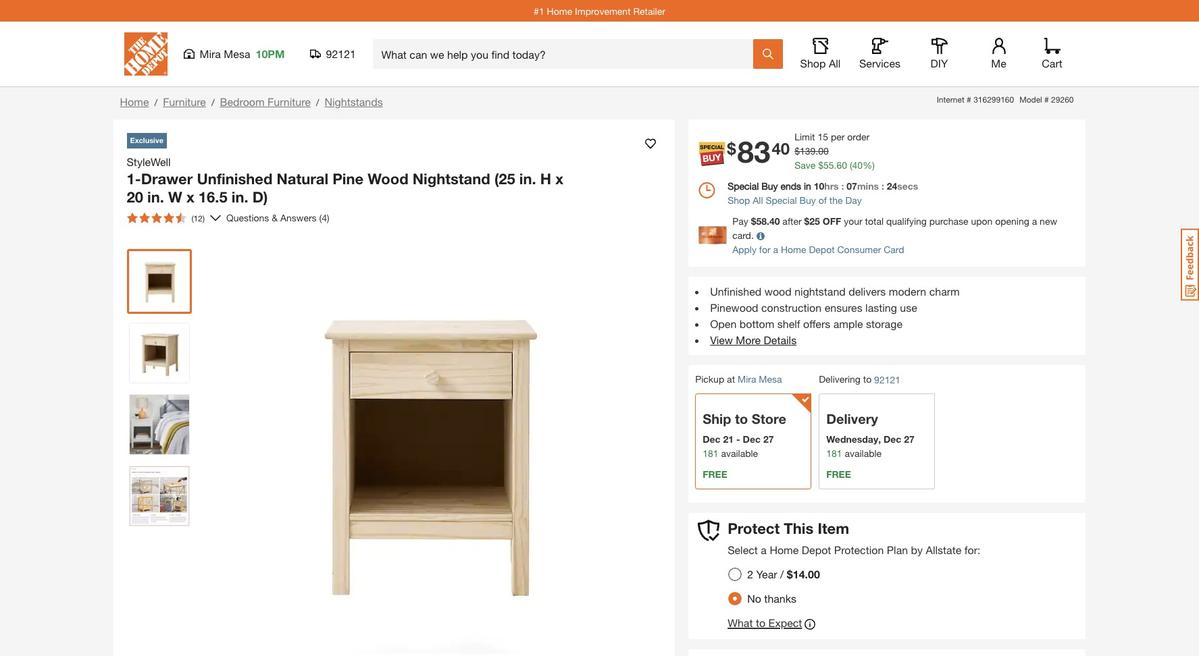 Task type: describe. For each thing, give the bounding box(es) containing it.
92121 inside button
[[326, 47, 356, 60]]

1 vertical spatial mesa
[[759, 374, 782, 385]]

20
[[127, 189, 143, 206]]

stylewell
[[127, 155, 171, 168]]

0 vertical spatial depot
[[809, 244, 835, 255]]

a inside the your total qualifying purchase upon opening a new card.
[[1032, 216, 1037, 227]]

/ left nightstands
[[316, 97, 319, 108]]

open
[[710, 318, 737, 330]]

nightstand
[[413, 170, 490, 188]]

1 horizontal spatial buy
[[800, 195, 816, 206]]

181 inside delivery wednesday, dec 27 181 available
[[827, 448, 842, 459]]

1 horizontal spatial mira
[[738, 374, 756, 385]]

(12) button
[[121, 207, 210, 229]]

your total qualifying purchase upon opening a new card.
[[733, 216, 1058, 241]]

of
[[819, 195, 827, 206]]

diy
[[931, 57, 948, 70]]

opening
[[995, 216, 1030, 227]]

save
[[795, 159, 816, 171]]

139
[[800, 145, 816, 157]]

services button
[[858, 38, 902, 70]]

/ right furniture link
[[211, 97, 215, 108]]

unfinished inside 'stylewell 1-drawer unfinished natural pine wood nightstand (25 in. h x 20 in. w x 16.5 in. d)'
[[197, 170, 273, 188]]

free for to
[[703, 469, 728, 480]]

all inside button
[[829, 57, 841, 70]]

unfinished stylewell nightstands 29260 e1.1 image
[[129, 323, 189, 383]]

ends
[[781, 180, 801, 192]]

pinewood
[[710, 301, 759, 314]]

for
[[759, 244, 771, 255]]

me button
[[977, 38, 1021, 70]]

1 horizontal spatial .
[[834, 159, 837, 171]]

$ right after at the right
[[804, 216, 810, 227]]

pickup
[[695, 374, 725, 385]]

40 inside the limit 15 per order $ 139 . 00 save $ 55 . 60 ( 40 %)
[[852, 159, 863, 171]]

pay
[[733, 216, 749, 227]]

/ right year at the bottom right of page
[[780, 569, 784, 581]]

allstate
[[926, 544, 962, 557]]

(
[[850, 159, 852, 171]]

questions & answers (4)
[[226, 212, 329, 224]]

wednesday,
[[827, 434, 881, 445]]

29260
[[1051, 95, 1074, 105]]

dec inside delivery wednesday, dec 27 181 available
[[884, 434, 902, 445]]

shop all button
[[799, 38, 842, 70]]

at
[[727, 374, 735, 385]]

internet
[[937, 95, 965, 105]]

charm
[[930, 285, 960, 298]]

(12) link
[[121, 207, 221, 229]]

shop all
[[800, 57, 841, 70]]

2 year / $14.00
[[747, 569, 820, 581]]

pickup at mira mesa
[[695, 374, 782, 385]]

unfinished stylewell nightstands 29260 40.2 image
[[129, 395, 189, 454]]

2 : from the left
[[882, 180, 884, 192]]

lasting
[[866, 301, 897, 314]]

$ down 00
[[818, 159, 824, 171]]

92121 button
[[310, 47, 356, 61]]

the
[[830, 195, 843, 206]]

1 : from the left
[[842, 180, 844, 192]]

by
[[911, 544, 923, 557]]

00
[[818, 145, 829, 157]]

pay $ 58.40 after $ 25 off
[[733, 216, 841, 227]]

60
[[837, 159, 847, 171]]

home down after at the right
[[781, 244, 807, 255]]

no thanks
[[747, 593, 797, 606]]

1-
[[127, 170, 141, 188]]

ship
[[703, 411, 731, 427]]

after
[[783, 216, 802, 227]]

2 dec from the left
[[743, 434, 761, 445]]

nightstand
[[795, 285, 846, 298]]

0 vertical spatial x
[[556, 170, 564, 188]]

24
[[887, 180, 898, 192]]

apply
[[733, 244, 757, 255]]

delivery wednesday, dec 27 181 available
[[827, 411, 915, 459]]

view
[[710, 334, 733, 347]]

natural
[[277, 170, 328, 188]]

shop inside button
[[800, 57, 826, 70]]

drawer
[[141, 170, 193, 188]]

bedroom
[[220, 95, 265, 108]]

%)
[[863, 159, 875, 171]]

2
[[747, 569, 753, 581]]

consumer
[[838, 244, 881, 255]]

2 # from the left
[[1045, 95, 1049, 105]]

available inside ship to store dec 21 - dec 27 181 available
[[721, 448, 758, 459]]

delivering to 92121
[[819, 374, 901, 386]]

thanks
[[764, 593, 797, 606]]

me
[[991, 57, 1007, 70]]

/ right the home link
[[154, 97, 158, 108]]

nightstands
[[325, 95, 383, 108]]

your
[[844, 216, 863, 227]]

0 horizontal spatial special
[[728, 180, 759, 192]]

limit
[[795, 131, 815, 143]]

1 dec from the left
[[703, 434, 721, 445]]

what to expect button
[[728, 617, 816, 633]]

wood
[[368, 170, 409, 188]]

unfinished inside unfinished wood nightstand delivers modern charm pinewood construction ensures lasting use open bottom shelf offers ample storage view more details
[[710, 285, 762, 298]]

1 vertical spatial a
[[773, 244, 778, 255]]

internet # 316299160 model # 29260
[[937, 95, 1074, 105]]

w
[[168, 189, 182, 206]]

mira mesa 10pm
[[200, 47, 285, 60]]

furniture link
[[163, 95, 206, 108]]

27 inside ship to store dec 21 - dec 27 181 available
[[763, 434, 774, 445]]

protection
[[834, 544, 884, 557]]

$ down limit
[[795, 145, 800, 157]]

0 vertical spatial buy
[[762, 180, 778, 192]]

What can we help you find today? search field
[[381, 40, 752, 68]]

(4)
[[319, 212, 329, 224]]

pine
[[333, 170, 364, 188]]

option group containing 2 year /
[[723, 563, 831, 612]]

purchase
[[930, 216, 969, 227]]

for:
[[965, 544, 981, 557]]

stylewell link
[[127, 154, 176, 170]]

delivers
[[849, 285, 886, 298]]

cart link
[[1038, 38, 1067, 70]]

shelf
[[778, 318, 800, 330]]



Task type: locate. For each thing, give the bounding box(es) containing it.
to up the -
[[735, 411, 748, 427]]

use
[[900, 301, 918, 314]]

. left (
[[834, 159, 837, 171]]

special up pay
[[728, 180, 759, 192]]

exclusive
[[130, 136, 164, 145]]

0 horizontal spatial in.
[[147, 189, 164, 206]]

furniture right "bedroom"
[[268, 95, 311, 108]]

0 horizontal spatial unfinished
[[197, 170, 273, 188]]

improvement
[[575, 5, 631, 17]]

1 horizontal spatial 40
[[852, 159, 863, 171]]

0 vertical spatial all
[[829, 57, 841, 70]]

cart
[[1042, 57, 1063, 70]]

x
[[556, 170, 564, 188], [186, 189, 194, 206]]

diy button
[[918, 38, 961, 70]]

0 vertical spatial a
[[1032, 216, 1037, 227]]

1 horizontal spatial dec
[[743, 434, 761, 445]]

construction
[[762, 301, 822, 314]]

1 horizontal spatial 181
[[827, 448, 842, 459]]

#1
[[534, 5, 544, 17]]

1 horizontal spatial free
[[827, 469, 851, 480]]

1 horizontal spatial 27
[[904, 434, 915, 445]]

home link
[[120, 95, 149, 108]]

$ 83 40
[[727, 134, 790, 170]]

1 horizontal spatial #
[[1045, 95, 1049, 105]]

bottom
[[740, 318, 775, 330]]

1 vertical spatial depot
[[802, 544, 831, 557]]

ensures
[[825, 301, 863, 314]]

1 vertical spatial to
[[735, 411, 748, 427]]

1 horizontal spatial unfinished
[[710, 285, 762, 298]]

available down the -
[[721, 448, 758, 459]]

1 horizontal spatial available
[[845, 448, 882, 459]]

92121 link
[[874, 373, 901, 387]]

the home depot logo image
[[124, 32, 167, 76]]

order
[[848, 131, 870, 143]]

0 horizontal spatial buy
[[762, 180, 778, 192]]

0 horizontal spatial available
[[721, 448, 758, 459]]

answers
[[280, 212, 317, 224]]

details
[[764, 334, 797, 347]]

2 vertical spatial to
[[756, 617, 766, 630]]

available inside delivery wednesday, dec 27 181 available
[[845, 448, 882, 459]]

1 horizontal spatial shop
[[800, 57, 826, 70]]

unfinished stylewell nightstands 29260 a0.3 image
[[129, 467, 189, 526]]

0 horizontal spatial 27
[[763, 434, 774, 445]]

store
[[752, 411, 786, 427]]

181 down ship
[[703, 448, 719, 459]]

mesa left 10pm
[[224, 47, 250, 60]]

-
[[736, 434, 740, 445]]

1 vertical spatial mira
[[738, 374, 756, 385]]

free down 21
[[703, 469, 728, 480]]

1 vertical spatial 92121
[[874, 374, 901, 386]]

1 free from the left
[[703, 469, 728, 480]]

no
[[747, 593, 761, 606]]

nightstands link
[[325, 95, 383, 108]]

1 available from the left
[[721, 448, 758, 459]]

1 horizontal spatial x
[[556, 170, 564, 188]]

1 vertical spatial buy
[[800, 195, 816, 206]]

furniture
[[163, 95, 206, 108], [268, 95, 311, 108]]

1 # from the left
[[967, 95, 972, 105]]

home / furniture / bedroom furniture / nightstands
[[120, 95, 383, 108]]

protect
[[728, 520, 780, 538]]

$ inside $ 83 40
[[727, 139, 736, 158]]

# right internet
[[967, 95, 972, 105]]

in.
[[519, 170, 536, 188], [147, 189, 164, 206], [232, 189, 248, 206]]

181 down wednesday,
[[827, 448, 842, 459]]

2 free from the left
[[827, 469, 851, 480]]

dec right the -
[[743, 434, 761, 445]]

0 horizontal spatial 181
[[703, 448, 719, 459]]

in. left w
[[147, 189, 164, 206]]

25
[[810, 216, 820, 227]]

181 inside ship to store dec 21 - dec 27 181 available
[[703, 448, 719, 459]]

4.5 stars image
[[127, 213, 186, 223]]

home right #1
[[547, 5, 572, 17]]

27 down store
[[763, 434, 774, 445]]

2 vertical spatial a
[[761, 544, 767, 557]]

home inside protect this item select a home depot protection plan by allstate for:
[[770, 544, 799, 557]]

40
[[772, 139, 790, 158], [852, 159, 863, 171]]

expect
[[769, 617, 802, 630]]

card.
[[733, 230, 754, 241]]

0 vertical spatial .
[[816, 145, 818, 157]]

1 vertical spatial x
[[186, 189, 194, 206]]

0 horizontal spatial mira
[[200, 47, 221, 60]]

.
[[816, 145, 818, 157], [834, 159, 837, 171]]

x right the h
[[556, 170, 564, 188]]

92121 up nightstands
[[326, 47, 356, 60]]

0 horizontal spatial mesa
[[224, 47, 250, 60]]

day
[[846, 195, 862, 206]]

0 horizontal spatial .
[[816, 145, 818, 157]]

dec left 21
[[703, 434, 721, 445]]

40 left limit
[[772, 139, 790, 158]]

mesa right the at
[[759, 374, 782, 385]]

#1 home improvement retailer
[[534, 5, 666, 17]]

a inside protect this item select a home depot protection plan by allstate for:
[[761, 544, 767, 557]]

dec
[[703, 434, 721, 445], [743, 434, 761, 445], [884, 434, 902, 445]]

0 vertical spatial shop
[[800, 57, 826, 70]]

1 horizontal spatial special
[[766, 195, 797, 206]]

all left services
[[829, 57, 841, 70]]

40 inside $ 83 40
[[772, 139, 790, 158]]

model
[[1020, 95, 1042, 105]]

all inside the special buy ends in 10 hrs : 07 mins : 24 secs shop all special buy of the day
[[753, 195, 763, 206]]

2 181 from the left
[[827, 448, 842, 459]]

1 horizontal spatial mesa
[[759, 374, 782, 385]]

stylewell 1-drawer unfinished natural pine wood nightstand (25 in. h x 20 in. w x 16.5 in. d)
[[127, 155, 564, 206]]

92121 inside the delivering to 92121
[[874, 374, 901, 386]]

0 vertical spatial unfinished
[[197, 170, 273, 188]]

40 right 60
[[852, 159, 863, 171]]

depot down 25
[[809, 244, 835, 255]]

in. left the h
[[519, 170, 536, 188]]

0 vertical spatial mira
[[200, 47, 221, 60]]

unfinished up 16.5
[[197, 170, 273, 188]]

to inside button
[[756, 617, 766, 630]]

buy down the in
[[800, 195, 816, 206]]

to right what
[[756, 617, 766, 630]]

in. left d)
[[232, 189, 248, 206]]

to for store
[[735, 411, 748, 427]]

(25
[[494, 170, 515, 188]]

2 horizontal spatial in.
[[519, 170, 536, 188]]

storage
[[866, 318, 903, 330]]

0 horizontal spatial all
[[753, 195, 763, 206]]

2 27 from the left
[[904, 434, 915, 445]]

new
[[1040, 216, 1058, 227]]

free down wednesday,
[[827, 469, 851, 480]]

0 horizontal spatial dec
[[703, 434, 721, 445]]

special down 'ends'
[[766, 195, 797, 206]]

depot inside protect this item select a home depot protection plan by allstate for:
[[802, 544, 831, 557]]

$ left the 83
[[727, 139, 736, 158]]

a right 'for'
[[773, 244, 778, 255]]

27
[[763, 434, 774, 445], [904, 434, 915, 445]]

shop left services
[[800, 57, 826, 70]]

2 available from the left
[[845, 448, 882, 459]]

27 right wednesday,
[[904, 434, 915, 445]]

depot down item
[[802, 544, 831, 557]]

2 horizontal spatial to
[[863, 374, 872, 385]]

upon
[[971, 216, 993, 227]]

buy left 'ends'
[[762, 180, 778, 192]]

1 horizontal spatial 92121
[[874, 374, 901, 386]]

mira up furniture link
[[200, 47, 221, 60]]

buy
[[762, 180, 778, 192], [800, 195, 816, 206]]

0 horizontal spatial 92121
[[326, 47, 356, 60]]

all up 58.40
[[753, 195, 763, 206]]

available down wednesday,
[[845, 448, 882, 459]]

:
[[842, 180, 844, 192], [882, 180, 884, 192]]

plan
[[887, 544, 908, 557]]

21
[[723, 434, 734, 445]]

0 horizontal spatial x
[[186, 189, 194, 206]]

0 vertical spatial 40
[[772, 139, 790, 158]]

0 vertical spatial to
[[863, 374, 872, 385]]

1 furniture from the left
[[163, 95, 206, 108]]

1 181 from the left
[[703, 448, 719, 459]]

a left "new"
[[1032, 216, 1037, 227]]

# left the 29260
[[1045, 95, 1049, 105]]

year
[[756, 569, 777, 581]]

0 horizontal spatial shop
[[728, 195, 750, 206]]

0 vertical spatial mesa
[[224, 47, 250, 60]]

shop up pay
[[728, 195, 750, 206]]

feedback link image
[[1181, 228, 1199, 301]]

what to expect
[[728, 617, 802, 630]]

58.40
[[756, 216, 780, 227]]

#
[[967, 95, 972, 105], [1045, 95, 1049, 105]]

92121
[[326, 47, 356, 60], [874, 374, 901, 386]]

home up exclusive at the left top of the page
[[120, 95, 149, 108]]

what
[[728, 617, 753, 630]]

0 horizontal spatial furniture
[[163, 95, 206, 108]]

limit 15 per order $ 139 . 00 save $ 55 . 60 ( 40 %)
[[795, 131, 875, 171]]

to for expect
[[756, 617, 766, 630]]

hrs
[[825, 180, 839, 192]]

1 horizontal spatial a
[[773, 244, 778, 255]]

3 dec from the left
[[884, 434, 902, 445]]

h
[[540, 170, 551, 188]]

apply for a home depot consumer card link
[[733, 244, 904, 255]]

unfinished stylewell nightstands 29260 64.0 image
[[129, 252, 189, 311]]

1 27 from the left
[[763, 434, 774, 445]]

per
[[831, 131, 845, 143]]

0 horizontal spatial :
[[842, 180, 844, 192]]

apply for a home depot consumer card
[[733, 244, 904, 255]]

15
[[818, 131, 828, 143]]

to left "92121" link
[[863, 374, 872, 385]]

x right w
[[186, 189, 194, 206]]

55
[[824, 159, 834, 171]]

modern
[[889, 285, 927, 298]]

to inside ship to store dec 21 - dec 27 181 available
[[735, 411, 748, 427]]

unfinished up pinewood
[[710, 285, 762, 298]]

free for wednesday,
[[827, 469, 851, 480]]

: left 07
[[842, 180, 844, 192]]

1 vertical spatial all
[[753, 195, 763, 206]]

. down 15
[[816, 145, 818, 157]]

0 horizontal spatial a
[[761, 544, 767, 557]]

1 horizontal spatial :
[[882, 180, 884, 192]]

1 vertical spatial unfinished
[[710, 285, 762, 298]]

shop inside the special buy ends in 10 hrs : 07 mins : 24 secs shop all special buy of the day
[[728, 195, 750, 206]]

more
[[736, 334, 761, 347]]

&
[[272, 212, 278, 224]]

1 horizontal spatial in.
[[232, 189, 248, 206]]

dec right wednesday,
[[884, 434, 902, 445]]

27 inside delivery wednesday, dec 27 181 available
[[904, 434, 915, 445]]

0 horizontal spatial #
[[967, 95, 972, 105]]

apply now image
[[699, 227, 733, 244]]

2 furniture from the left
[[268, 95, 311, 108]]

a right select
[[761, 544, 767, 557]]

bedroom furniture link
[[220, 95, 311, 108]]

a
[[1032, 216, 1037, 227], [773, 244, 778, 255], [761, 544, 767, 557]]

offers
[[803, 318, 831, 330]]

: left 24
[[882, 180, 884, 192]]

1 vertical spatial .
[[834, 159, 837, 171]]

free
[[703, 469, 728, 480], [827, 469, 851, 480]]

option group
[[723, 563, 831, 612]]

home up 2 year / $14.00
[[770, 544, 799, 557]]

1 vertical spatial shop
[[728, 195, 750, 206]]

home
[[547, 5, 572, 17], [120, 95, 149, 108], [781, 244, 807, 255], [770, 544, 799, 557]]

316299160
[[974, 95, 1014, 105]]

1 horizontal spatial furniture
[[268, 95, 311, 108]]

2 horizontal spatial dec
[[884, 434, 902, 445]]

0 horizontal spatial 40
[[772, 139, 790, 158]]

ship to store dec 21 - dec 27 181 available
[[703, 411, 786, 459]]

0 vertical spatial special
[[728, 180, 759, 192]]

07
[[847, 180, 857, 192]]

mesa
[[224, 47, 250, 60], [759, 374, 782, 385]]

services
[[859, 57, 901, 70]]

mira right the at
[[738, 374, 756, 385]]

1 vertical spatial 40
[[852, 159, 863, 171]]

1 horizontal spatial to
[[756, 617, 766, 630]]

0 vertical spatial 92121
[[326, 47, 356, 60]]

furniture right the home link
[[163, 95, 206, 108]]

(12)
[[192, 213, 205, 223]]

92121 right delivering
[[874, 374, 901, 386]]

1 vertical spatial special
[[766, 195, 797, 206]]

1 horizontal spatial all
[[829, 57, 841, 70]]

$ right pay
[[751, 216, 756, 227]]

all
[[829, 57, 841, 70], [753, 195, 763, 206]]

available
[[721, 448, 758, 459], [845, 448, 882, 459]]

to inside the delivering to 92121
[[863, 374, 872, 385]]

2 horizontal spatial a
[[1032, 216, 1037, 227]]

to for 92121
[[863, 374, 872, 385]]

0 horizontal spatial to
[[735, 411, 748, 427]]

0 horizontal spatial free
[[703, 469, 728, 480]]

info image
[[757, 233, 765, 241]]



Task type: vqa. For each thing, say whether or not it's contained in the screenshot.
Mesa
yes



